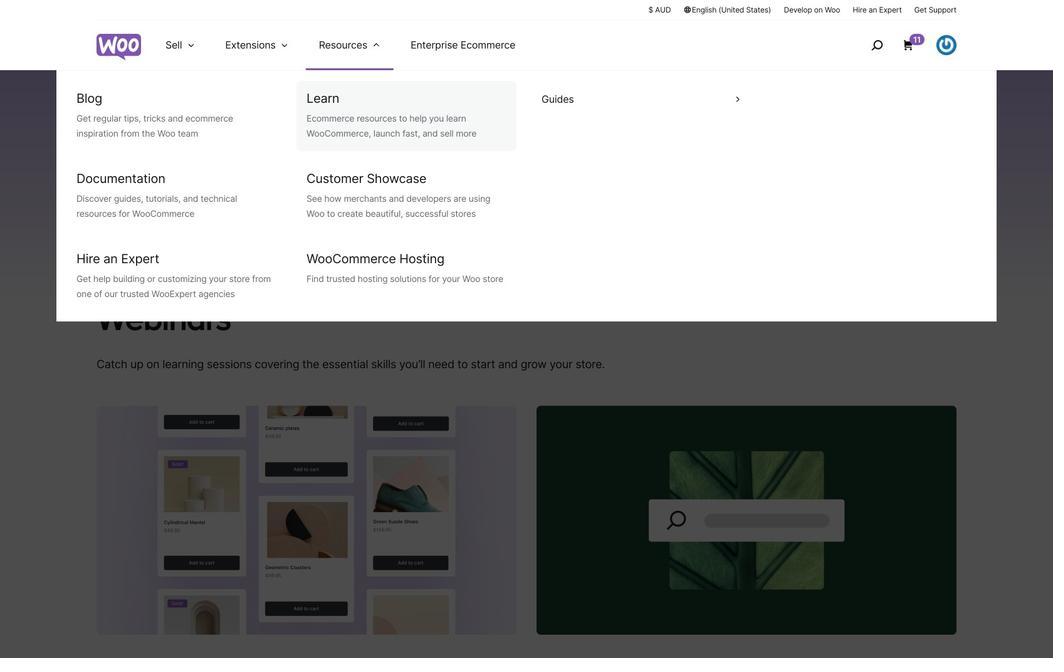 Task type: locate. For each thing, give the bounding box(es) containing it.
service navigation menu element
[[845, 25, 957, 66]]

open account menu image
[[937, 35, 957, 55]]



Task type: describe. For each thing, give the bounding box(es) containing it.
search image
[[867, 35, 887, 55]]



